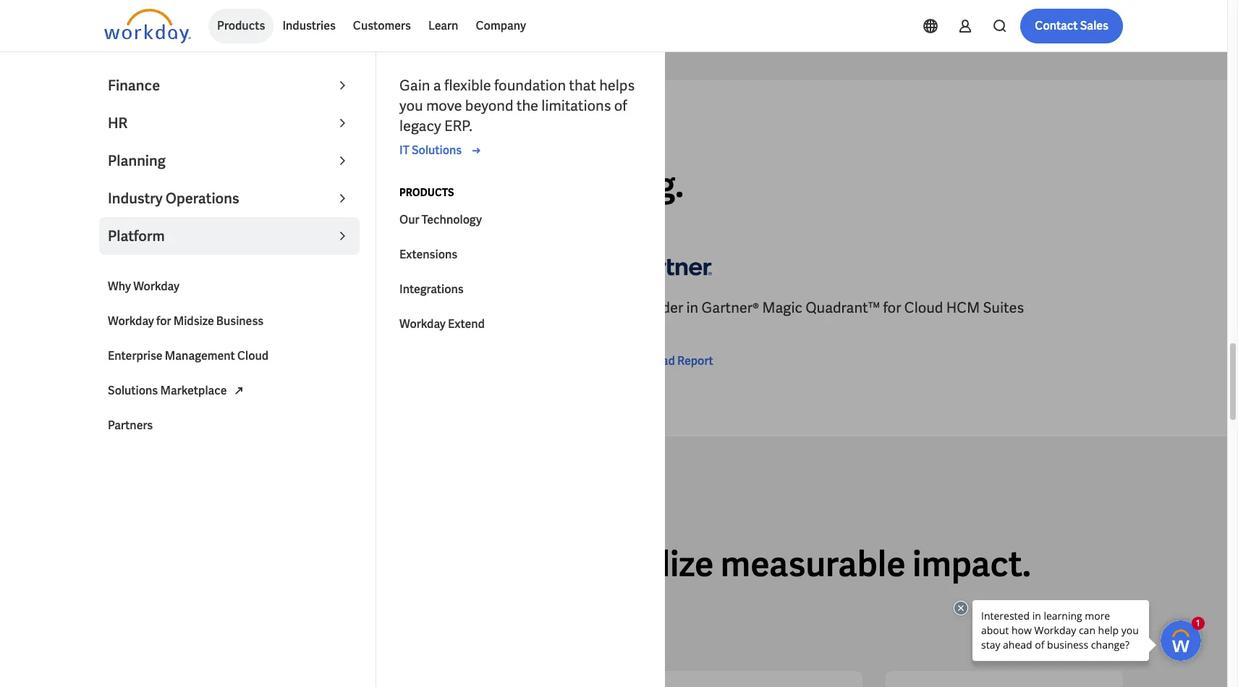 Task type: vqa. For each thing, say whether or not it's contained in the screenshot.
Workday
yes



Task type: describe. For each thing, give the bounding box(es) containing it.
workday extend
[[400, 316, 485, 332]]

planning.
[[538, 162, 684, 207]]

say
[[190, 128, 208, 141]]

extensions link
[[391, 237, 652, 272]]

our technology link
[[391, 203, 652, 237]]

enterprise management cloud link
[[99, 339, 360, 374]]

2 magic from the left
[[763, 299, 803, 317]]

it solutions link
[[400, 142, 485, 159]]

solutions marketplace link
[[99, 374, 360, 408]]

beyond
[[465, 96, 514, 115]]

workday for midsize business link
[[99, 304, 360, 339]]

magic inside a leader in 2023 gartner® magic quadrant™ for cloud erp for service- centric enterprises
[[276, 299, 316, 317]]

enterprises
[[156, 319, 231, 338]]

in for 2023
[[165, 299, 178, 317]]

leader for a leader in gartner® magic quadrant™ for cloud hcm suites
[[639, 299, 684, 317]]

our
[[400, 212, 420, 227]]

1 horizontal spatial report
[[678, 354, 714, 369]]

measurable
[[721, 542, 906, 587]]

for right the erp
[[489, 299, 507, 317]]

platform button
[[99, 217, 360, 255]]

enterprise management cloud
[[108, 348, 269, 363]]

across
[[290, 542, 395, 587]]

companies across all industries realize measurable impact.
[[104, 542, 1031, 587]]

gain a flexible foundation that helps you move beyond the limitations of legacy erp.
[[400, 76, 635, 135]]

finance button
[[99, 67, 360, 104]]

gartner® inside a leader in 2023 gartner® magic quadrant™ for cloud erp for service- centric enterprises
[[215, 299, 273, 317]]

2023
[[181, 299, 212, 317]]

opens in a new tab image
[[230, 382, 247, 399]]

suites
[[983, 299, 1025, 317]]

industries
[[446, 542, 604, 587]]

it
[[400, 143, 410, 158]]

enterprise
[[108, 348, 163, 363]]

0 horizontal spatial report
[[156, 374, 192, 389]]

marketplace
[[160, 383, 227, 398]]

gartner image for gartner®
[[626, 246, 712, 286]]

extensions
[[400, 247, 458, 262]]

midsize
[[174, 313, 214, 329]]

products
[[217, 18, 265, 33]]

workday for workday extend
[[400, 316, 446, 332]]

learn
[[429, 18, 459, 33]]

industry
[[108, 189, 163, 208]]

planning button
[[99, 142, 360, 180]]

impact.
[[913, 542, 1031, 587]]

a for a leader in finance, hr, and planning.
[[104, 162, 128, 207]]

gain
[[400, 76, 430, 95]]

planning
[[108, 151, 166, 170]]

partners link
[[99, 408, 360, 443]]

a for a leader in gartner® magic quadrant™ for cloud hcm suites
[[626, 299, 635, 317]]

a
[[433, 76, 441, 95]]

erp
[[460, 299, 486, 317]]

the
[[517, 96, 539, 115]]

a for a leader in 2023 gartner® magic quadrant™ for cloud erp for service- centric enterprises
[[104, 299, 114, 317]]

foundation
[[494, 76, 566, 95]]

industry operations
[[108, 189, 239, 208]]

company
[[476, 18, 526, 33]]

centric
[[104, 319, 153, 338]]

industries
[[283, 18, 336, 33]]

it solutions
[[400, 143, 462, 158]]

integrations
[[400, 282, 464, 297]]

what
[[104, 128, 134, 141]]

extend
[[448, 316, 485, 332]]

solutions marketplace
[[108, 383, 227, 398]]

and
[[472, 162, 531, 207]]

analysts
[[136, 128, 188, 141]]

products button
[[209, 9, 274, 43]]

quadrant™ inside a leader in 2023 gartner® magic quadrant™ for cloud erp for service- centric enterprises
[[319, 299, 394, 317]]

flexible
[[445, 76, 491, 95]]

0 vertical spatial read
[[649, 354, 675, 369]]

realize
[[611, 542, 714, 587]]

limitations
[[542, 96, 611, 115]]

company button
[[467, 9, 535, 43]]

companies
[[104, 542, 283, 587]]

read report link for a leader in gartner® magic quadrant™ for cloud hcm suites
[[626, 353, 714, 370]]

a leader in finance, hr, and planning.
[[104, 162, 684, 207]]

why workday
[[108, 279, 180, 294]]

for inside workday for midsize business link
[[156, 313, 171, 329]]



Task type: locate. For each thing, give the bounding box(es) containing it.
leader for a leader in 2023 gartner® magic quadrant™ for cloud erp for service- centric enterprises
[[117, 299, 162, 317]]

leader inside a leader in 2023 gartner® magic quadrant™ for cloud erp for service- centric enterprises
[[117, 299, 162, 317]]

workday down integrations
[[400, 316, 446, 332]]

2 quadrant™ from the left
[[806, 299, 880, 317]]

gartner image
[[104, 246, 191, 286], [626, 246, 712, 286]]

products
[[400, 186, 454, 199]]

finance
[[108, 76, 160, 95]]

0 vertical spatial report
[[678, 354, 714, 369]]

2 horizontal spatial cloud
[[905, 299, 944, 317]]

1 horizontal spatial read report
[[649, 354, 714, 369]]

contact sales
[[1035, 18, 1109, 33]]

for down integrations
[[397, 299, 415, 317]]

a inside a leader in 2023 gartner® magic quadrant™ for cloud erp for service- centric enterprises
[[104, 299, 114, 317]]

why
[[108, 279, 131, 294]]

2 leader from the left
[[639, 299, 684, 317]]

2 gartner® from the left
[[702, 299, 760, 317]]

sales
[[1081, 18, 1109, 33]]

read report link
[[626, 353, 714, 370], [104, 373, 192, 391]]

report
[[678, 354, 714, 369], [156, 374, 192, 389]]

industry operations button
[[99, 180, 360, 217]]

a
[[104, 162, 128, 207], [104, 299, 114, 317], [626, 299, 635, 317]]

in for gartner®
[[687, 299, 699, 317]]

finance,
[[277, 162, 402, 207]]

that
[[569, 76, 596, 95]]

for left the hcm
[[884, 299, 902, 317]]

industries button
[[274, 9, 344, 43]]

1 vertical spatial solutions
[[108, 383, 158, 398]]

management
[[165, 348, 235, 363]]

hr
[[108, 114, 128, 132]]

for
[[397, 299, 415, 317], [489, 299, 507, 317], [884, 299, 902, 317], [156, 313, 171, 329]]

leader
[[135, 162, 234, 207]]

0 horizontal spatial read report
[[127, 374, 192, 389]]

workday up enterprise
[[108, 313, 154, 329]]

1 horizontal spatial gartner®
[[702, 299, 760, 317]]

1 magic from the left
[[276, 299, 316, 317]]

0 vertical spatial read report
[[649, 354, 714, 369]]

gartner image for 2023
[[104, 246, 191, 286]]

in inside a leader in 2023 gartner® magic quadrant™ for cloud erp for service- centric enterprises
[[165, 299, 178, 317]]

workday right why
[[133, 279, 180, 294]]

0 horizontal spatial magic
[[276, 299, 316, 317]]

2 gartner image from the left
[[626, 246, 712, 286]]

2 horizontal spatial in
[[687, 299, 699, 317]]

gartner®
[[215, 299, 273, 317], [702, 299, 760, 317]]

of
[[614, 96, 627, 115]]

0 horizontal spatial leader
[[117, 299, 162, 317]]

0 horizontal spatial read report link
[[104, 373, 192, 391]]

1 gartner® from the left
[[215, 299, 273, 317]]

1 horizontal spatial quadrant™
[[806, 299, 880, 317]]

0 horizontal spatial solutions
[[108, 383, 158, 398]]

hr,
[[409, 162, 465, 207]]

cloud inside a leader in 2023 gartner® magic quadrant™ for cloud erp for service- centric enterprises
[[418, 299, 457, 317]]

contact sales link
[[1021, 9, 1124, 43]]

1 gartner image from the left
[[104, 246, 191, 286]]

technology
[[422, 212, 482, 227]]

cloud down integrations
[[418, 299, 457, 317]]

read report link for a leader in 2023 gartner® magic quadrant™ for cloud erp for service- centric enterprises
[[104, 373, 192, 391]]

all
[[402, 542, 439, 587]]

for left midsize
[[156, 313, 171, 329]]

hcm
[[947, 299, 980, 317]]

solutions down enterprise
[[108, 383, 158, 398]]

1 vertical spatial read report link
[[104, 373, 192, 391]]

customers button
[[344, 9, 420, 43]]

workday extend link
[[391, 307, 652, 342]]

0 horizontal spatial gartner®
[[215, 299, 273, 317]]

1 horizontal spatial read
[[649, 354, 675, 369]]

read report
[[649, 354, 714, 369], [127, 374, 192, 389]]

workday for workday for midsize business
[[108, 313, 154, 329]]

workday for midsize business
[[108, 313, 264, 329]]

0 horizontal spatial quadrant™
[[319, 299, 394, 317]]

a leader in gartner® magic quadrant™ for cloud hcm suites
[[626, 299, 1025, 317]]

erp.
[[444, 117, 473, 135]]

go to the homepage image
[[104, 9, 191, 43]]

operations
[[166, 189, 239, 208]]

partners
[[108, 418, 153, 433]]

customers
[[353, 18, 411, 33]]

workday
[[133, 279, 180, 294], [108, 313, 154, 329], [400, 316, 446, 332]]

1 horizontal spatial cloud
[[418, 299, 457, 317]]

1 vertical spatial report
[[156, 374, 192, 389]]

0 horizontal spatial in
[[165, 299, 178, 317]]

1 quadrant™ from the left
[[319, 299, 394, 317]]

solutions inside "link"
[[108, 383, 158, 398]]

legacy
[[400, 117, 441, 135]]

1 horizontal spatial read report link
[[626, 353, 714, 370]]

our technology
[[400, 212, 482, 227]]

1 horizontal spatial magic
[[763, 299, 803, 317]]

0 horizontal spatial read
[[127, 374, 154, 389]]

leader
[[117, 299, 162, 317], [639, 299, 684, 317]]

1 horizontal spatial in
[[241, 162, 270, 207]]

0 horizontal spatial cloud
[[237, 348, 269, 363]]

learn button
[[420, 9, 467, 43]]

1 vertical spatial read
[[127, 374, 154, 389]]

cloud inside enterprise management cloud link
[[237, 348, 269, 363]]

cloud down business
[[237, 348, 269, 363]]

a leader in 2023 gartner® magic quadrant™ for cloud erp for service- centric enterprises
[[104, 299, 564, 338]]

read
[[649, 354, 675, 369], [127, 374, 154, 389]]

move
[[426, 96, 462, 115]]

solutions down legacy at the left of the page
[[412, 143, 462, 158]]

contact
[[1035, 18, 1078, 33]]

integrations link
[[391, 272, 652, 307]]

service-
[[511, 299, 564, 317]]

cloud
[[418, 299, 457, 317], [905, 299, 944, 317], [237, 348, 269, 363]]

0 vertical spatial read report link
[[626, 353, 714, 370]]

in for finance,
[[241, 162, 270, 207]]

what analysts say
[[104, 128, 208, 141]]

1 horizontal spatial gartner image
[[626, 246, 712, 286]]

why workday link
[[99, 269, 360, 304]]

hr button
[[99, 104, 360, 142]]

business
[[216, 313, 264, 329]]

0 horizontal spatial gartner image
[[104, 246, 191, 286]]

1 horizontal spatial leader
[[639, 299, 684, 317]]

helps
[[600, 76, 635, 95]]

1 vertical spatial read report
[[127, 374, 192, 389]]

in
[[241, 162, 270, 207], [165, 299, 178, 317], [687, 299, 699, 317]]

1 horizontal spatial solutions
[[412, 143, 462, 158]]

1 leader from the left
[[117, 299, 162, 317]]

magic
[[276, 299, 316, 317], [763, 299, 803, 317]]

0 vertical spatial solutions
[[412, 143, 462, 158]]

platform
[[108, 227, 165, 245]]

solutions
[[412, 143, 462, 158], [108, 383, 158, 398]]

you
[[400, 96, 423, 115]]

cloud left the hcm
[[905, 299, 944, 317]]



